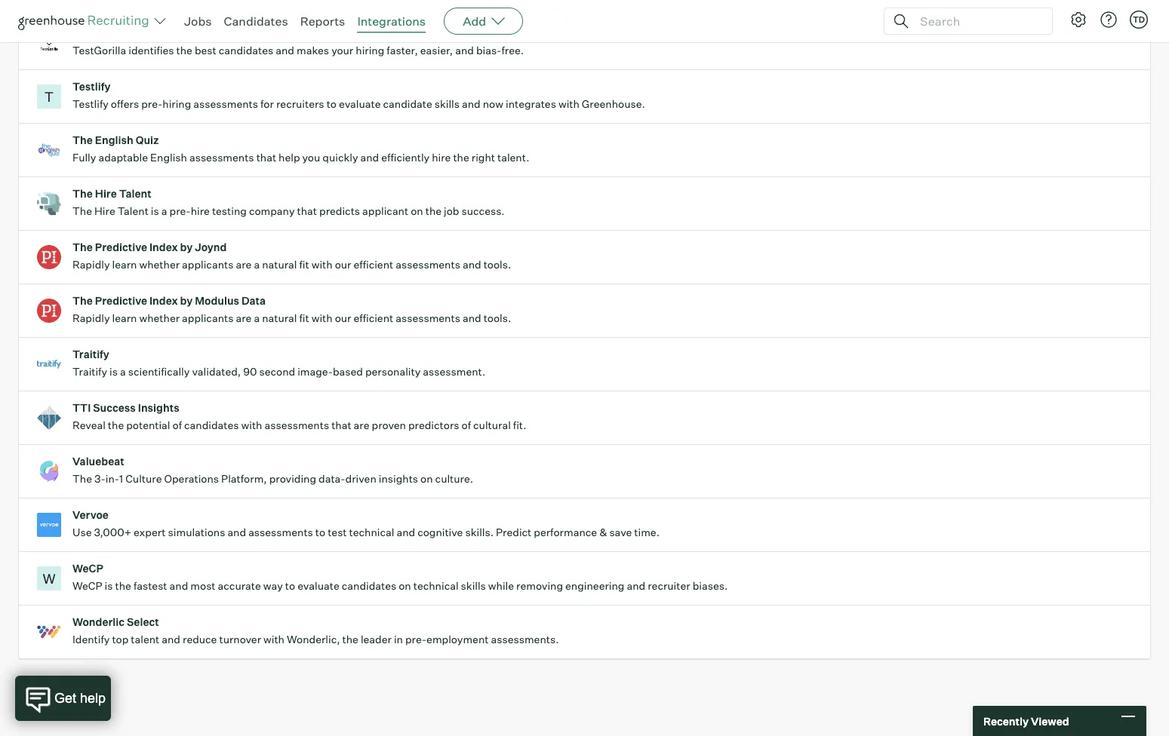 Task type: locate. For each thing, give the bounding box(es) containing it.
identify
[[72, 633, 110, 647]]

integrations
[[357, 14, 426, 29]]

1 vertical spatial our
[[335, 312, 351, 325]]

with right 'integrates'
[[558, 98, 579, 111]]

0 vertical spatial candidates
[[219, 44, 273, 57]]

assessments inside the 'the predictive index by joynd rapidly learn whether applicants are a natural fit with our efficient assessments and tools.'
[[396, 258, 460, 271]]

index left joynd
[[149, 241, 178, 254]]

2 the from the top
[[72, 187, 93, 201]]

2 predictive from the top
[[95, 294, 147, 308]]

easier,
[[420, 44, 453, 57]]

reports link
[[300, 14, 345, 29]]

a left scientifically
[[120, 365, 126, 379]]

in
[[394, 633, 403, 647]]

by
[[180, 241, 193, 254], [180, 294, 193, 308]]

evaluate up wonderlic select identify top talent and reduce turnover with wonderlic, the leader in pre-employment assessments.
[[298, 580, 339, 593]]

td button
[[1130, 11, 1148, 29]]

2 vertical spatial pre-
[[405, 633, 427, 647]]

2 efficient from the top
[[354, 312, 393, 325]]

1
[[119, 473, 123, 486]]

on up in
[[399, 580, 411, 593]]

tti success insights reveal the potential of candidates with assessments that are proven predictors of cultural fit.
[[72, 402, 526, 432]]

that inside tti success insights reveal the potential of candidates with assessments that are proven predictors of cultural fit.
[[331, 419, 351, 432]]

efficient down applicant
[[354, 258, 393, 271]]

the english quiz fully adaptable english assessments that help you quickly and efficiently hire the right talent.
[[72, 134, 529, 164]]

of down insights
[[172, 419, 182, 432]]

technical right test at the bottom of the page
[[349, 526, 394, 539]]

0 horizontal spatial to
[[285, 580, 295, 593]]

2 traitify from the top
[[72, 365, 107, 379]]

tools. up assessment.
[[484, 312, 511, 325]]

2 by from the top
[[180, 294, 193, 308]]

pre- right offers
[[141, 98, 162, 111]]

our inside the 'the predictive index by joynd rapidly learn whether applicants are a natural fit with our efficient assessments and tools.'
[[335, 258, 351, 271]]

assessments inside tti success insights reveal the potential of candidates with assessments that are proven predictors of cultural fit.
[[265, 419, 329, 432]]

1 vertical spatial talent
[[118, 205, 149, 218]]

by left modulus
[[180, 294, 193, 308]]

jobs link
[[184, 14, 212, 29]]

on inside wecp wecp is the fastest and most accurate way to evaluate candidates on technical skills while removing engineering and recruiter biases.
[[399, 580, 411, 593]]

1 vertical spatial learn
[[112, 312, 137, 325]]

0 horizontal spatial skills
[[435, 98, 460, 111]]

predict
[[496, 526, 532, 539]]

whether inside the predictive index by modulus data rapidly learn whether applicants are a natural fit with our efficient assessments and tools.
[[139, 312, 180, 325]]

2 applicants from the top
[[182, 312, 234, 325]]

0 vertical spatial that
[[256, 151, 276, 164]]

our down predicts
[[335, 258, 351, 271]]

0 vertical spatial by
[[180, 241, 193, 254]]

1 vertical spatial applicants
[[182, 312, 234, 325]]

is up wonderlic
[[105, 580, 113, 593]]

testlify left offers
[[72, 98, 109, 111]]

fit
[[299, 258, 309, 271], [299, 312, 309, 325]]

a down data
[[254, 312, 260, 325]]

on for technical
[[399, 580, 411, 593]]

the down success
[[108, 419, 124, 432]]

0 vertical spatial applicants
[[182, 258, 234, 271]]

0 horizontal spatial pre-
[[141, 98, 162, 111]]

natural down data
[[262, 312, 297, 325]]

index inside the predictive index by modulus data rapidly learn whether applicants are a natural fit with our efficient assessments and tools.
[[149, 294, 178, 308]]

0 vertical spatial is
[[151, 205, 159, 218]]

testgorilla up identifies
[[72, 27, 129, 40]]

2 vertical spatial are
[[354, 419, 369, 432]]

2 vertical spatial candidates
[[342, 580, 396, 593]]

with up the predictive index by modulus data rapidly learn whether applicants are a natural fit with our efficient assessments and tools. at left top
[[311, 258, 333, 271]]

that left predicts
[[297, 205, 317, 218]]

tti
[[72, 402, 91, 415]]

on left culture.
[[420, 473, 433, 486]]

1 vertical spatial rapidly
[[72, 312, 110, 325]]

hire inside the english quiz fully adaptable english assessments that help you quickly and efficiently hire the right talent.
[[432, 151, 451, 164]]

valuebeat the 3-in-1 culture operations platform, providing data-driven insights on culture.
[[72, 455, 473, 486]]

1 horizontal spatial that
[[297, 205, 317, 218]]

and left recruiter
[[627, 580, 645, 593]]

on right applicant
[[411, 205, 423, 218]]

1 horizontal spatial hiring
[[356, 44, 384, 57]]

0 horizontal spatial technical
[[349, 526, 394, 539]]

0 vertical spatial testgorilla
[[72, 27, 129, 40]]

assessments left for
[[193, 98, 258, 111]]

a inside the 'the predictive index by joynd rapidly learn whether applicants are a natural fit with our efficient assessments and tools.'
[[254, 258, 260, 271]]

1 vertical spatial skills
[[461, 580, 486, 593]]

0 vertical spatial english
[[95, 134, 133, 147]]

0 vertical spatial hire
[[432, 151, 451, 164]]

1 vertical spatial testgorilla
[[72, 44, 126, 57]]

efficient
[[354, 258, 393, 271], [354, 312, 393, 325]]

1 vertical spatial by
[[180, 294, 193, 308]]

0 vertical spatial our
[[335, 258, 351, 271]]

the inside the english quiz fully adaptable english assessments that help you quickly and efficiently hire the right talent.
[[72, 134, 93, 147]]

to left test at the bottom of the page
[[315, 526, 325, 539]]

recruiters
[[276, 98, 324, 111]]

1 rapidly from the top
[[72, 258, 110, 271]]

the inside the english quiz fully adaptable english assessments that help you quickly and efficiently hire the right talent.
[[453, 151, 469, 164]]

1 horizontal spatial to
[[315, 526, 325, 539]]

0 vertical spatial hire
[[95, 187, 117, 201]]

performance
[[534, 526, 597, 539]]

the left best
[[176, 44, 192, 57]]

wecp down the use
[[72, 562, 103, 576]]

candidates up the leader
[[342, 580, 396, 593]]

1 horizontal spatial of
[[462, 419, 471, 432]]

cultural
[[473, 419, 511, 432]]

and down 'success.'
[[463, 258, 481, 271]]

1 horizontal spatial pre-
[[169, 205, 191, 218]]

hire
[[95, 187, 117, 201], [94, 205, 115, 218]]

the
[[176, 44, 192, 57], [453, 151, 469, 164], [425, 205, 442, 218], [108, 419, 124, 432], [115, 580, 131, 593], [342, 633, 358, 647]]

efficient inside the 'the predictive index by joynd rapidly learn whether applicants are a natural fit with our efficient assessments and tools.'
[[354, 258, 393, 271]]

with right 'turnover'
[[263, 633, 285, 647]]

tools. down 'success.'
[[484, 258, 511, 271]]

a
[[161, 205, 167, 218], [254, 258, 260, 271], [254, 312, 260, 325], [120, 365, 126, 379]]

assessments up the way
[[248, 526, 313, 539]]

a left the testing
[[161, 205, 167, 218]]

the left right
[[453, 151, 469, 164]]

3-
[[94, 473, 106, 486]]

viewed
[[1031, 715, 1069, 728]]

0 horizontal spatial of
[[172, 419, 182, 432]]

assessments
[[193, 98, 258, 111], [189, 151, 254, 164], [396, 258, 460, 271], [396, 312, 460, 325], [265, 419, 329, 432], [248, 526, 313, 539]]

with up valuebeat the 3-in-1 culture operations platform, providing data-driven insights on culture. in the left of the page
[[241, 419, 262, 432]]

0 vertical spatial to
[[327, 98, 337, 111]]

of left cultural
[[462, 419, 471, 432]]

1 vertical spatial pre-
[[169, 205, 191, 218]]

pre- left the testing
[[169, 205, 191, 218]]

2 horizontal spatial to
[[327, 98, 337, 111]]

assessments up the testing
[[189, 151, 254, 164]]

1 efficient from the top
[[354, 258, 393, 271]]

by inside the 'the predictive index by joynd rapidly learn whether applicants are a natural fit with our efficient assessments and tools.'
[[180, 241, 193, 254]]

and left 'cognitive'
[[397, 526, 415, 539]]

personality
[[365, 365, 421, 379]]

hiring right offers
[[162, 98, 191, 111]]

by for modulus
[[180, 294, 193, 308]]

is inside wecp wecp is the fastest and most accurate way to evaluate candidates on technical skills while removing engineering and recruiter biases.
[[105, 580, 113, 593]]

2 natural from the top
[[262, 312, 297, 325]]

1 vertical spatial is
[[110, 365, 118, 379]]

3 the from the top
[[72, 205, 92, 218]]

now
[[483, 98, 503, 111]]

pre- right in
[[405, 633, 427, 647]]

0 vertical spatial on
[[411, 205, 423, 218]]

0 vertical spatial skills
[[435, 98, 460, 111]]

configure image
[[1069, 11, 1088, 29]]

the left fastest
[[115, 580, 131, 593]]

assessments up valuebeat the 3-in-1 culture operations platform, providing data-driven insights on culture. in the left of the page
[[265, 419, 329, 432]]

hire inside the hire talent the hire talent is a pre-hire testing company that predicts applicant on the job success.
[[191, 205, 210, 218]]

culture.
[[435, 473, 473, 486]]

1 vertical spatial predictive
[[95, 294, 147, 308]]

hiring
[[356, 44, 384, 57], [162, 98, 191, 111]]

1 vertical spatial to
[[315, 526, 325, 539]]

2 index from the top
[[149, 294, 178, 308]]

skills left while
[[461, 580, 486, 593]]

tools. inside the predictive index by modulus data rapidly learn whether applicants are a natural fit with our efficient assessments and tools.
[[484, 312, 511, 325]]

2 horizontal spatial that
[[331, 419, 351, 432]]

1 vertical spatial fit
[[299, 312, 309, 325]]

on inside the hire talent the hire talent is a pre-hire testing company that predicts applicant on the job success.
[[411, 205, 423, 218]]

by left joynd
[[180, 241, 193, 254]]

a up data
[[254, 258, 260, 271]]

wecp up wonderlic
[[72, 580, 102, 593]]

and inside the predictive index by modulus data rapidly learn whether applicants are a natural fit with our efficient assessments and tools.
[[463, 312, 481, 325]]

2 horizontal spatial pre-
[[405, 633, 427, 647]]

1 applicants from the top
[[182, 258, 234, 271]]

on
[[411, 205, 423, 218], [420, 473, 433, 486], [399, 580, 411, 593]]

1 vertical spatial traitify
[[72, 365, 107, 379]]

td
[[1133, 14, 1145, 25]]

2 whether from the top
[[139, 312, 180, 325]]

and left now
[[462, 98, 481, 111]]

is
[[151, 205, 159, 218], [110, 365, 118, 379], [105, 580, 113, 593]]

1 fit from the top
[[299, 258, 309, 271]]

wonderlic
[[72, 616, 125, 629]]

0 vertical spatial evaluate
[[339, 98, 381, 111]]

1 horizontal spatial technical
[[413, 580, 459, 593]]

2 our from the top
[[335, 312, 351, 325]]

2 rapidly from the top
[[72, 312, 110, 325]]

and right simulations
[[227, 526, 246, 539]]

english down quiz on the top of page
[[150, 151, 187, 164]]

and inside the english quiz fully adaptable english assessments that help you quickly and efficiently hire the right talent.
[[360, 151, 379, 164]]

1 learn from the top
[[112, 258, 137, 271]]

1 by from the top
[[180, 241, 193, 254]]

the for the predictive index by modulus data rapidly learn whether applicants are a natural fit with our efficient assessments and tools.
[[72, 294, 93, 308]]

with up image-
[[311, 312, 333, 325]]

adaptable
[[98, 151, 148, 164]]

applicants
[[182, 258, 234, 271], [182, 312, 234, 325]]

1 vertical spatial candidates
[[184, 419, 239, 432]]

the for the english quiz fully adaptable english assessments that help you quickly and efficiently hire the right talent.
[[72, 134, 93, 147]]

pre- inside the hire talent the hire talent is a pre-hire testing company that predicts applicant on the job success.
[[169, 205, 191, 218]]

0 vertical spatial tools.
[[484, 258, 511, 271]]

predictive inside the predictive index by modulus data rapidly learn whether applicants are a natural fit with our efficient assessments and tools.
[[95, 294, 147, 308]]

1 vertical spatial hire
[[94, 205, 115, 218]]

2 vertical spatial on
[[399, 580, 411, 593]]

90
[[243, 365, 257, 379]]

1 horizontal spatial english
[[150, 151, 187, 164]]

1 vertical spatial efficient
[[354, 312, 393, 325]]

1 vertical spatial evaluate
[[298, 580, 339, 593]]

our inside the predictive index by modulus data rapidly learn whether applicants are a natural fit with our efficient assessments and tools.
[[335, 312, 351, 325]]

with inside the 'the predictive index by joynd rapidly learn whether applicants are a natural fit with our efficient assessments and tools.'
[[311, 258, 333, 271]]

0 vertical spatial efficient
[[354, 258, 393, 271]]

talent
[[119, 187, 151, 201], [118, 205, 149, 218]]

is inside traitify traitify is a scientifically validated, 90 second image-based personality assessment.
[[110, 365, 118, 379]]

that left help
[[256, 151, 276, 164]]

hire right efficiently
[[432, 151, 451, 164]]

and
[[276, 44, 294, 57], [455, 44, 474, 57], [462, 98, 481, 111], [360, 151, 379, 164], [463, 258, 481, 271], [463, 312, 481, 325], [227, 526, 246, 539], [397, 526, 415, 539], [169, 580, 188, 593], [627, 580, 645, 593], [162, 633, 180, 647]]

to right the way
[[285, 580, 295, 593]]

the inside the 'the predictive index by joynd rapidly learn whether applicants are a natural fit with our efficient assessments and tools.'
[[72, 241, 93, 254]]

candidates down candidates link
[[219, 44, 273, 57]]

0 vertical spatial learn
[[112, 258, 137, 271]]

assessments inside the predictive index by modulus data rapidly learn whether applicants are a natural fit with our efficient assessments and tools.
[[396, 312, 460, 325]]

image-
[[297, 365, 333, 379]]

1 vertical spatial hire
[[191, 205, 210, 218]]

rapidly inside the 'the predictive index by joynd rapidly learn whether applicants are a natural fit with our efficient assessments and tools.'
[[72, 258, 110, 271]]

1 natural from the top
[[262, 258, 297, 271]]

the inside wecp wecp is the fastest and most accurate way to evaluate candidates on technical skills while removing engineering and recruiter biases.
[[115, 580, 131, 593]]

2 vertical spatial that
[[331, 419, 351, 432]]

2 vertical spatial to
[[285, 580, 295, 593]]

1 vertical spatial testlify
[[72, 98, 109, 111]]

efficient up personality
[[354, 312, 393, 325]]

1 vertical spatial natural
[[262, 312, 297, 325]]

1 vertical spatial on
[[420, 473, 433, 486]]

hiring right your
[[356, 44, 384, 57]]

0 vertical spatial technical
[[349, 526, 394, 539]]

the left job on the left of page
[[425, 205, 442, 218]]

operations
[[164, 473, 219, 486]]

of
[[172, 419, 182, 432], [462, 419, 471, 432]]

2 testgorilla from the top
[[72, 44, 126, 57]]

0 vertical spatial traitify
[[72, 348, 109, 361]]

integrations link
[[357, 14, 426, 29]]

quiz
[[136, 134, 159, 147]]

candidates inside testgorilla testgorilla identifies the best candidates and makes your hiring faster, easier, and bias-free.
[[219, 44, 273, 57]]

our
[[335, 258, 351, 271], [335, 312, 351, 325]]

1 vertical spatial index
[[149, 294, 178, 308]]

1 vertical spatial are
[[236, 312, 252, 325]]

0 vertical spatial index
[[149, 241, 178, 254]]

traitify traitify is a scientifically validated, 90 second image-based personality assessment.
[[72, 348, 486, 379]]

index left modulus
[[149, 294, 178, 308]]

the left the leader
[[342, 633, 358, 647]]

1 horizontal spatial skills
[[461, 580, 486, 593]]

tools. inside the 'the predictive index by joynd rapidly learn whether applicants are a natural fit with our efficient assessments and tools.'
[[484, 258, 511, 271]]

whether
[[139, 258, 180, 271], [139, 312, 180, 325]]

fit inside the 'the predictive index by joynd rapidly learn whether applicants are a natural fit with our efficient assessments and tools.'
[[299, 258, 309, 271]]

assessments up assessment.
[[396, 312, 460, 325]]

the inside wonderlic select identify top talent and reduce turnover with wonderlic, the leader in pre-employment assessments.
[[342, 633, 358, 647]]

to right recruiters
[[327, 98, 337, 111]]

fit up traitify traitify is a scientifically validated, 90 second image-based personality assessment.
[[299, 312, 309, 325]]

6 the from the top
[[72, 473, 92, 486]]

testgorilla testgorilla identifies the best candidates and makes your hiring faster, easier, and bias-free.
[[72, 27, 524, 57]]

1 wecp from the top
[[72, 562, 103, 576]]

skills right candidate
[[435, 98, 460, 111]]

english up adaptable on the top left of the page
[[95, 134, 133, 147]]

1 our from the top
[[335, 258, 351, 271]]

1 predictive from the top
[[95, 241, 147, 254]]

recruiter
[[648, 580, 690, 593]]

index inside the 'the predictive index by joynd rapidly learn whether applicants are a natural fit with our efficient assessments and tools.'
[[149, 241, 178, 254]]

second
[[259, 365, 295, 379]]

is up success
[[110, 365, 118, 379]]

employment
[[426, 633, 489, 647]]

engineering
[[565, 580, 624, 593]]

pre- inside wonderlic select identify top talent and reduce turnover with wonderlic, the leader in pre-employment assessments.
[[405, 633, 427, 647]]

are down data
[[236, 312, 252, 325]]

0 vertical spatial testlify
[[72, 80, 111, 93]]

on for culture.
[[420, 473, 433, 486]]

candidates inside wecp wecp is the fastest and most accurate way to evaluate candidates on technical skills while removing engineering and recruiter biases.
[[342, 580, 396, 593]]

by inside the predictive index by modulus data rapidly learn whether applicants are a natural fit with our efficient assessments and tools.
[[180, 294, 193, 308]]

2 wecp from the top
[[72, 580, 102, 593]]

while
[[488, 580, 514, 593]]

0 horizontal spatial hire
[[191, 205, 210, 218]]

success.
[[462, 205, 505, 218]]

hire
[[432, 151, 451, 164], [191, 205, 210, 218]]

candidates
[[219, 44, 273, 57], [184, 419, 239, 432], [342, 580, 396, 593]]

the
[[72, 134, 93, 147], [72, 187, 93, 201], [72, 205, 92, 218], [72, 241, 93, 254], [72, 294, 93, 308], [72, 473, 92, 486]]

fit up the predictive index by modulus data rapidly learn whether applicants are a natural fit with our efficient assessments and tools. at left top
[[299, 258, 309, 271]]

0 horizontal spatial hiring
[[162, 98, 191, 111]]

that left "proven"
[[331, 419, 351, 432]]

natural up data
[[262, 258, 297, 271]]

0 vertical spatial rapidly
[[72, 258, 110, 271]]

hire left the testing
[[191, 205, 210, 218]]

0 horizontal spatial english
[[95, 134, 133, 147]]

is down quiz on the top of page
[[151, 205, 159, 218]]

and right talent
[[162, 633, 180, 647]]

2 fit from the top
[[299, 312, 309, 325]]

2 vertical spatial is
[[105, 580, 113, 593]]

are left "proven"
[[354, 419, 369, 432]]

1 the from the top
[[72, 134, 93, 147]]

your
[[331, 44, 353, 57]]

applicants down modulus
[[182, 312, 234, 325]]

1 vertical spatial technical
[[413, 580, 459, 593]]

assessments.
[[491, 633, 559, 647]]

applicant
[[362, 205, 408, 218]]

0 vertical spatial pre-
[[141, 98, 162, 111]]

and up assessment.
[[463, 312, 481, 325]]

applicants down joynd
[[182, 258, 234, 271]]

rapidly
[[72, 258, 110, 271], [72, 312, 110, 325]]

natural
[[262, 258, 297, 271], [262, 312, 297, 325]]

success
[[93, 402, 136, 415]]

1 horizontal spatial hire
[[432, 151, 451, 164]]

pre- inside testlify testlify offers pre-hiring assessments for recruiters to evaluate candidate skills and now integrates with greenhouse.
[[141, 98, 162, 111]]

1 vertical spatial hiring
[[162, 98, 191, 111]]

assessments inside vervoe use 3,000+ expert simulations and assessments to test technical and cognitive skills. predict performance & save time.
[[248, 526, 313, 539]]

0 vertical spatial fit
[[299, 258, 309, 271]]

proven
[[372, 419, 406, 432]]

are up data
[[236, 258, 252, 271]]

1 vertical spatial wecp
[[72, 580, 102, 593]]

testlify
[[72, 80, 111, 93], [72, 98, 109, 111]]

way
[[263, 580, 283, 593]]

and right quickly
[[360, 151, 379, 164]]

testlify right 't'
[[72, 80, 111, 93]]

1 vertical spatial tools.
[[484, 312, 511, 325]]

1 whether from the top
[[139, 258, 180, 271]]

1 tools. from the top
[[484, 258, 511, 271]]

0 vertical spatial wecp
[[72, 562, 103, 576]]

0 vertical spatial hiring
[[356, 44, 384, 57]]

our up based
[[335, 312, 351, 325]]

td button
[[1127, 8, 1151, 32]]

4 the from the top
[[72, 241, 93, 254]]

2 learn from the top
[[112, 312, 137, 325]]

time.
[[634, 526, 660, 539]]

0 vertical spatial natural
[[262, 258, 297, 271]]

1 vertical spatial english
[[150, 151, 187, 164]]

applicants inside the predictive index by modulus data rapidly learn whether applicants are a natural fit with our efficient assessments and tools.
[[182, 312, 234, 325]]

1 vertical spatial that
[[297, 205, 317, 218]]

0 vertical spatial whether
[[139, 258, 180, 271]]

evaluate left candidate
[[339, 98, 381, 111]]

help
[[279, 151, 300, 164]]

0 vertical spatial are
[[236, 258, 252, 271]]

0 horizontal spatial that
[[256, 151, 276, 164]]

candidates down "validated,"
[[184, 419, 239, 432]]

learn inside the 'the predictive index by joynd rapidly learn whether applicants are a natural fit with our efficient assessments and tools.'
[[112, 258, 137, 271]]

5 the from the top
[[72, 294, 93, 308]]

predictive inside the 'the predictive index by joynd rapidly learn whether applicants are a natural fit with our efficient assessments and tools.'
[[95, 241, 147, 254]]

1 vertical spatial whether
[[139, 312, 180, 325]]

index
[[149, 241, 178, 254], [149, 294, 178, 308]]

technical down 'cognitive'
[[413, 580, 459, 593]]

on inside valuebeat the 3-in-1 culture operations platform, providing data-driven insights on culture.
[[420, 473, 433, 486]]

candidates inside tti success insights reveal the potential of candidates with assessments that are proven predictors of cultural fit.
[[184, 419, 239, 432]]

evaluate inside wecp wecp is the fastest and most accurate way to evaluate candidates on technical skills while removing engineering and recruiter biases.
[[298, 580, 339, 593]]

wonderlic select identify top talent and reduce turnover with wonderlic, the leader in pre-employment assessments.
[[72, 616, 559, 647]]

testgorilla down greenhouse recruiting image
[[72, 44, 126, 57]]

0 vertical spatial predictive
[[95, 241, 147, 254]]

evaluate inside testlify testlify offers pre-hiring assessments for recruiters to evaluate candidate skills and now integrates with greenhouse.
[[339, 98, 381, 111]]

the inside the predictive index by modulus data rapidly learn whether applicants are a natural fit with our efficient assessments and tools.
[[72, 294, 93, 308]]

2 tools. from the top
[[484, 312, 511, 325]]

assessments down job on the left of page
[[396, 258, 460, 271]]

1 index from the top
[[149, 241, 178, 254]]

fit inside the predictive index by modulus data rapidly learn whether applicants are a natural fit with our efficient assessments and tools.
[[299, 312, 309, 325]]

the inside tti success insights reveal the potential of candidates with assessments that are proven predictors of cultural fit.
[[108, 419, 124, 432]]

the for the predictive index by joynd rapidly learn whether applicants are a natural fit with our efficient assessments and tools.
[[72, 241, 93, 254]]



Task type: describe. For each thing, give the bounding box(es) containing it.
right
[[472, 151, 495, 164]]

w
[[43, 571, 56, 587]]

and inside wonderlic select identify top talent and reduce turnover with wonderlic, the leader in pre-employment assessments.
[[162, 633, 180, 647]]

index for applicants
[[149, 241, 178, 254]]

with inside the predictive index by modulus data rapidly learn whether applicants are a natural fit with our efficient assessments and tools.
[[311, 312, 333, 325]]

natural inside the 'the predictive index by joynd rapidly learn whether applicants are a natural fit with our efficient assessments and tools.'
[[262, 258, 297, 271]]

rapidly inside the predictive index by modulus data rapidly learn whether applicants are a natural fit with our efficient assessments and tools.
[[72, 312, 110, 325]]

top
[[112, 633, 129, 647]]

modulus
[[195, 294, 239, 308]]

insights
[[379, 473, 418, 486]]

add button
[[444, 8, 523, 35]]

and left makes
[[276, 44, 294, 57]]

the inside the hire talent the hire talent is a pre-hire testing company that predicts applicant on the job success.
[[425, 205, 442, 218]]

technical inside vervoe use 3,000+ expert simulations and assessments to test technical and cognitive skills. predict performance & save time.
[[349, 526, 394, 539]]

wonderlic,
[[287, 633, 340, 647]]

is inside the hire talent the hire talent is a pre-hire testing company that predicts applicant on the job success.
[[151, 205, 159, 218]]

add
[[463, 14, 486, 29]]

assessments inside testlify testlify offers pre-hiring assessments for recruiters to evaluate candidate skills and now integrates with greenhouse.
[[193, 98, 258, 111]]

greenhouse recruiting image
[[18, 12, 154, 30]]

hiring inside testlify testlify offers pre-hiring assessments for recruiters to evaluate candidate skills and now integrates with greenhouse.
[[162, 98, 191, 111]]

Search text field
[[916, 10, 1039, 32]]

a inside the hire talent the hire talent is a pre-hire testing company that predicts applicant on the job success.
[[161, 205, 167, 218]]

recently
[[983, 715, 1029, 728]]

removing
[[516, 580, 563, 593]]

cognitive
[[417, 526, 463, 539]]

3,000+
[[94, 526, 131, 539]]

skills inside testlify testlify offers pre-hiring assessments for recruiters to evaluate candidate skills and now integrates with greenhouse.
[[435, 98, 460, 111]]

a inside the predictive index by modulus data rapidly learn whether applicants are a natural fit with our efficient assessments and tools.
[[254, 312, 260, 325]]

that inside the hire talent the hire talent is a pre-hire testing company that predicts applicant on the job success.
[[297, 205, 317, 218]]

offers
[[111, 98, 139, 111]]

integrates
[[506, 98, 556, 111]]

candidates
[[224, 14, 288, 29]]

testlify testlify offers pre-hiring assessments for recruiters to evaluate candidate skills and now integrates with greenhouse.
[[72, 80, 645, 111]]

greenhouse.
[[582, 98, 645, 111]]

1 of from the left
[[172, 419, 182, 432]]

fastest
[[133, 580, 167, 593]]

reports
[[300, 14, 345, 29]]

reveal
[[72, 419, 106, 432]]

1 testlify from the top
[[72, 80, 111, 93]]

reduce
[[183, 633, 217, 647]]

save
[[609, 526, 632, 539]]

2 of from the left
[[462, 419, 471, 432]]

is for wecp
[[105, 580, 113, 593]]

free.
[[501, 44, 524, 57]]

validated,
[[192, 365, 241, 379]]

you
[[302, 151, 320, 164]]

test
[[328, 526, 347, 539]]

index for whether
[[149, 294, 178, 308]]

and inside the 'the predictive index by joynd rapidly learn whether applicants are a natural fit with our efficient assessments and tools.'
[[463, 258, 481, 271]]

&
[[599, 526, 607, 539]]

predicts
[[319, 205, 360, 218]]

recently viewed
[[983, 715, 1069, 728]]

to inside testlify testlify offers pre-hiring assessments for recruiters to evaluate candidate skills and now integrates with greenhouse.
[[327, 98, 337, 111]]

simulations
[[168, 526, 225, 539]]

the predictive index by modulus data rapidly learn whether applicants are a natural fit with our efficient assessments and tools.
[[72, 294, 511, 325]]

vervoe
[[72, 509, 109, 522]]

and left "most"
[[169, 580, 188, 593]]

the hire talent the hire talent is a pre-hire testing company that predicts applicant on the job success.
[[72, 187, 505, 218]]

technical inside wecp wecp is the fastest and most accurate way to evaluate candidates on technical skills while removing engineering and recruiter biases.
[[413, 580, 459, 593]]

leader
[[361, 633, 392, 647]]

efficient inside the predictive index by modulus data rapidly learn whether applicants are a natural fit with our efficient assessments and tools.
[[354, 312, 393, 325]]

1 testgorilla from the top
[[72, 27, 129, 40]]

wecp wecp is the fastest and most accurate way to evaluate candidates on technical skills while removing engineering and recruiter biases.
[[72, 562, 728, 593]]

vervoe use 3,000+ expert simulations and assessments to test technical and cognitive skills. predict performance & save time.
[[72, 509, 660, 539]]

0 vertical spatial talent
[[119, 187, 151, 201]]

talent
[[131, 633, 159, 647]]

data
[[241, 294, 266, 308]]

use
[[72, 526, 92, 539]]

jobs
[[184, 14, 212, 29]]

skills inside wecp wecp is the fastest and most accurate way to evaluate candidates on technical skills while removing engineering and recruiter biases.
[[461, 580, 486, 593]]

efficiently
[[381, 151, 430, 164]]

talent.
[[497, 151, 529, 164]]

candidate
[[383, 98, 432, 111]]

the predictive index by joynd rapidly learn whether applicants are a natural fit with our efficient assessments and tools.
[[72, 241, 511, 271]]

with inside wonderlic select identify top talent and reduce turnover with wonderlic, the leader in pre-employment assessments.
[[263, 633, 285, 647]]

scientifically
[[128, 365, 190, 379]]

expert
[[134, 526, 166, 539]]

identifies
[[129, 44, 174, 57]]

are inside tti success insights reveal the potential of candidates with assessments that are proven predictors of cultural fit.
[[354, 419, 369, 432]]

with inside testlify testlify offers pre-hiring assessments for recruiters to evaluate candidate skills and now integrates with greenhouse.
[[558, 98, 579, 111]]

the for the hire talent the hire talent is a pre-hire testing company that predicts applicant on the job success.
[[72, 187, 93, 201]]

turnover
[[219, 633, 261, 647]]

the inside valuebeat the 3-in-1 culture operations platform, providing data-driven insights on culture.
[[72, 473, 92, 486]]

natural inside the predictive index by modulus data rapidly learn whether applicants are a natural fit with our efficient assessments and tools.
[[262, 312, 297, 325]]

driven
[[345, 473, 376, 486]]

candidates link
[[224, 14, 288, 29]]

potential
[[126, 419, 170, 432]]

hiring inside testgorilla testgorilla identifies the best candidates and makes your hiring faster, easier, and bias-free.
[[356, 44, 384, 57]]

fully
[[72, 151, 96, 164]]

quickly
[[323, 151, 358, 164]]

are inside the predictive index by modulus data rapidly learn whether applicants are a natural fit with our efficient assessments and tools.
[[236, 312, 252, 325]]

and inside testlify testlify offers pre-hiring assessments for recruiters to evaluate candidate skills and now integrates with greenhouse.
[[462, 98, 481, 111]]

accurate
[[218, 580, 261, 593]]

to inside vervoe use 3,000+ expert simulations and assessments to test technical and cognitive skills. predict performance & save time.
[[315, 526, 325, 539]]

2 testlify from the top
[[72, 98, 109, 111]]

data-
[[319, 473, 345, 486]]

job
[[444, 205, 459, 218]]

1 traitify from the top
[[72, 348, 109, 361]]

with inside tti success insights reveal the potential of candidates with assessments that are proven predictors of cultural fit.
[[241, 419, 262, 432]]

faster,
[[387, 44, 418, 57]]

predictive for rapidly
[[95, 294, 147, 308]]

and left the 'bias-'
[[455, 44, 474, 57]]

insights
[[138, 402, 179, 415]]

whether inside the 'the predictive index by joynd rapidly learn whether applicants are a natural fit with our efficient assessments and tools.'
[[139, 258, 180, 271]]

learn inside the predictive index by modulus data rapidly learn whether applicants are a natural fit with our efficient assessments and tools.
[[112, 312, 137, 325]]

the inside testgorilla testgorilla identifies the best candidates and makes your hiring faster, easier, and bias-free.
[[176, 44, 192, 57]]

are inside the 'the predictive index by joynd rapidly learn whether applicants are a natural fit with our efficient assessments and tools.'
[[236, 258, 252, 271]]

predictive for learn
[[95, 241, 147, 254]]

biases.
[[693, 580, 728, 593]]

most
[[190, 580, 216, 593]]

to inside wecp wecp is the fastest and most accurate way to evaluate candidates on technical skills while removing engineering and recruiter biases.
[[285, 580, 295, 593]]

valuebeat
[[72, 455, 124, 468]]

bias-
[[476, 44, 501, 57]]

select
[[127, 616, 159, 629]]

assessments inside the english quiz fully adaptable english assessments that help you quickly and efficiently hire the right talent.
[[189, 151, 254, 164]]

a inside traitify traitify is a scientifically validated, 90 second image-based personality assessment.
[[120, 365, 126, 379]]

by for joynd
[[180, 241, 193, 254]]

t
[[44, 88, 54, 105]]

in-
[[106, 473, 119, 486]]

applicants inside the 'the predictive index by joynd rapidly learn whether applicants are a natural fit with our efficient assessments and tools.'
[[182, 258, 234, 271]]

best
[[195, 44, 216, 57]]

that inside the english quiz fully adaptable english assessments that help you quickly and efficiently hire the right talent.
[[256, 151, 276, 164]]

makes
[[297, 44, 329, 57]]

is for traitify
[[110, 365, 118, 379]]



Task type: vqa. For each thing, say whether or not it's contained in the screenshot.
JOB CUSTOM FIELDS BUTTON
no



